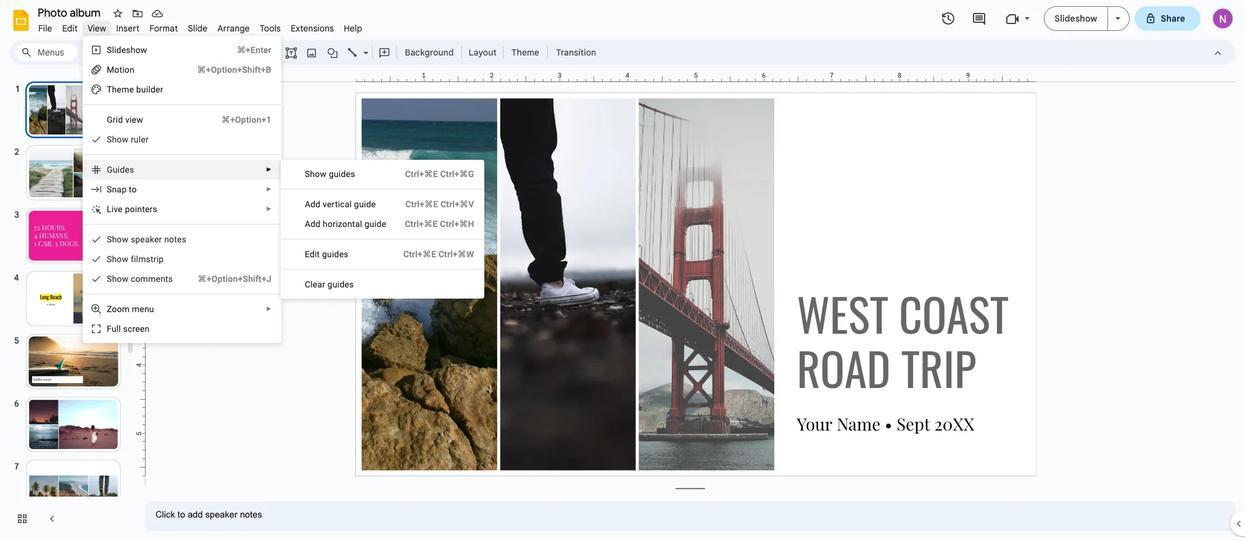 Task type: vqa. For each thing, say whether or not it's contained in the screenshot.
TWO
no



Task type: describe. For each thing, give the bounding box(es) containing it.
guides d element
[[107, 165, 138, 175]]

r
[[131, 135, 134, 144]]

otes
[[169, 234, 186, 244]]

background button
[[399, 43, 459, 62]]

select line image
[[360, 44, 368, 49]]

c lear guides
[[305, 280, 354, 289]]

ive
[[111, 204, 123, 214]]

share button
[[1134, 6, 1201, 31]]

ctrl+⌘e ctrl+⌘g element
[[390, 168, 474, 180]]

⌘+option+1
[[221, 115, 271, 125]]

tools
[[260, 23, 281, 34]]

d
[[120, 165, 125, 175]]

► for l ive pointers
[[266, 205, 272, 212]]

menu containing slideshow
[[83, 36, 281, 343]]

ctrl+⌘e ctrl+⌘w element
[[389, 248, 474, 260]]

arrange menu item
[[213, 21, 255, 36]]

ertical
[[327, 199, 352, 209]]

insert menu item
[[111, 21, 145, 36]]

menu bar banner
[[0, 0, 1245, 541]]

ctrl+⌘e ctrl+⌘v
[[405, 199, 474, 209]]

share
[[1161, 13, 1185, 24]]

► for z oom menu
[[266, 305, 272, 312]]

e dit guides
[[305, 249, 348, 259]]

guide for add v ertical guide
[[354, 199, 376, 209]]

ctrl+⌘v
[[441, 199, 474, 209]]

show filmstrip f element
[[107, 254, 167, 264]]

add h orizontal guide
[[305, 219, 386, 229]]

show speaker notes n element
[[107, 234, 190, 244]]

clear guides c element
[[305, 280, 358, 289]]

slide
[[188, 23, 208, 34]]

pointers
[[125, 204, 157, 214]]

application containing slideshow
[[0, 0, 1245, 541]]

slideshow for slideshow button
[[1055, 13, 1097, 24]]

gui d es
[[107, 165, 134, 175]]

ctrl+⌘w
[[439, 249, 474, 259]]

show guides s element
[[305, 169, 359, 179]]

file
[[38, 23, 52, 34]]

z oom menu
[[107, 304, 154, 314]]

edit
[[62, 23, 78, 34]]

show for show speaker n otes
[[107, 234, 128, 244]]

snap to x element
[[107, 185, 140, 194]]

e
[[129, 85, 134, 94]]

show comments c element
[[107, 274, 177, 284]]

e
[[305, 249, 310, 259]]

f
[[131, 254, 134, 264]]

navigation inside application
[[0, 70, 136, 541]]

layout
[[469, 47, 497, 58]]

ctrl+⌘e for ctrl+⌘e ctrl+⌘h
[[405, 219, 438, 229]]

show for show r uler
[[107, 135, 128, 144]]

l ive pointers
[[107, 204, 157, 214]]

add v ertical guide
[[305, 199, 376, 209]]

omments
[[135, 274, 173, 284]]

u
[[111, 324, 116, 334]]

show f ilmstrip
[[107, 254, 164, 264]]

view
[[88, 23, 106, 34]]

builder
[[136, 85, 163, 94]]

v
[[323, 199, 327, 209]]

grid view g element
[[107, 115, 147, 125]]

extensions
[[291, 23, 334, 34]]

⌘+option+1 element
[[207, 114, 271, 126]]

z
[[107, 304, 112, 314]]

show speaker n otes
[[107, 234, 186, 244]]

ctrl+⌘e for ctrl+⌘e ctrl+⌘w
[[403, 249, 436, 259]]

⌘+option+shift+b
[[197, 65, 271, 75]]

edit guides e element
[[305, 249, 352, 259]]

ctrl+⌘e for ctrl+⌘e ctrl+⌘v
[[405, 199, 438, 209]]

⌘+enter
[[237, 45, 271, 55]]

f
[[107, 324, 111, 334]]

theme builder m element
[[107, 85, 167, 94]]

the m e builder
[[107, 85, 163, 94]]

⌘+enter element
[[222, 44, 271, 56]]

guides for s how guides
[[329, 169, 355, 179]]

ll
[[116, 324, 121, 334]]

theme button
[[506, 43, 545, 62]]

slideshow p element
[[107, 45, 151, 55]]

insert
[[116, 23, 140, 34]]

show for show c omments
[[107, 274, 128, 284]]

Menus field
[[15, 44, 77, 61]]

arrange
[[217, 23, 250, 34]]

c
[[305, 280, 311, 289]]

the
[[107, 85, 122, 94]]

insert image image
[[305, 44, 319, 61]]

ctrl+⌘g
[[440, 169, 474, 179]]

shape image
[[326, 44, 340, 61]]

help
[[344, 23, 362, 34]]

view menu item
[[83, 21, 111, 36]]

s how guides
[[305, 169, 355, 179]]

live pointers l element
[[107, 204, 161, 214]]



Task type: locate. For each thing, give the bounding box(es) containing it.
to
[[129, 185, 137, 194]]

rid
[[113, 115, 123, 125]]

f u ll screen
[[107, 324, 150, 334]]

snap to
[[107, 185, 137, 194]]

slide menu item
[[183, 21, 213, 36]]

lear
[[311, 280, 325, 289]]

menu bar
[[33, 16, 367, 36]]

view
[[125, 115, 143, 125]]

guides right the how
[[329, 169, 355, 179]]

slideshow inside button
[[1055, 13, 1097, 24]]

transition
[[556, 47, 596, 58]]

show ruler r element
[[107, 135, 152, 144]]

full screen u element
[[107, 324, 153, 334]]

navigation
[[0, 70, 136, 541]]

motion
[[107, 65, 135, 75]]

guides
[[329, 169, 355, 179], [322, 249, 348, 259], [328, 280, 354, 289]]

►
[[266, 166, 272, 173], [266, 186, 272, 193], [266, 205, 272, 212], [266, 305, 272, 312]]

ilmstrip
[[134, 254, 164, 264]]

guide
[[354, 199, 376, 209], [365, 219, 386, 229]]

add vertical guide v element
[[305, 199, 380, 209]]

main toolbar
[[77, 43, 602, 62]]

guide for add h orizontal guide
[[365, 219, 386, 229]]

ctrl+⌘e up ctrl+⌘e ctrl+⌘h element at the left top
[[405, 199, 438, 209]]

1 vertical spatial add
[[305, 219, 321, 229]]

add horizontal guide h element
[[305, 219, 390, 229]]

ctrl+⌘e ctrl+⌘g
[[405, 169, 474, 179]]

guides right dit
[[322, 249, 348, 259]]

ctrl+⌘e
[[405, 169, 438, 179], [405, 199, 438, 209], [405, 219, 438, 229], [403, 249, 436, 259]]

show left c
[[107, 274, 128, 284]]

1 add from the top
[[305, 199, 321, 209]]

guide right 'ertical'
[[354, 199, 376, 209]]

2 add from the top
[[305, 219, 321, 229]]

tools menu item
[[255, 21, 286, 36]]

0 vertical spatial guides
[[329, 169, 355, 179]]

add left the v
[[305, 199, 321, 209]]

4 show from the top
[[107, 274, 128, 284]]

n
[[164, 234, 169, 244]]

presentation options image
[[1115, 17, 1120, 20]]

layout button
[[465, 43, 500, 62]]

add
[[305, 199, 321, 209], [305, 219, 321, 229]]

1 vertical spatial guide
[[365, 219, 386, 229]]

0 horizontal spatial slideshow
[[107, 45, 147, 55]]

format
[[149, 23, 178, 34]]

file menu item
[[33, 21, 57, 36]]

2 ► from the top
[[266, 186, 272, 193]]

slideshow left presentation options image
[[1055, 13, 1097, 24]]

ctrl+⌘e for ctrl+⌘e ctrl+⌘g
[[405, 169, 438, 179]]

oom
[[112, 304, 130, 314]]

1 show from the top
[[107, 135, 128, 144]]

⌘+option+shift+j
[[198, 274, 271, 284]]

zoom menu z element
[[107, 304, 158, 314]]

h
[[323, 219, 328, 229]]

1 vertical spatial slideshow
[[107, 45, 147, 55]]

show left the "f"
[[107, 254, 128, 264]]

g rid view
[[107, 115, 143, 125]]

es
[[125, 165, 134, 175]]

menu containing s
[[281, 160, 484, 299]]

uler
[[134, 135, 149, 144]]

add for add v ertical guide
[[305, 199, 321, 209]]

orizontal
[[328, 219, 362, 229]]

1 ► from the top
[[266, 166, 272, 173]]

extensions menu item
[[286, 21, 339, 36]]

l
[[107, 204, 111, 214]]

1 horizontal spatial slideshow
[[1055, 13, 1097, 24]]

guides for c lear guides
[[328, 280, 354, 289]]

edit menu item
[[57, 21, 83, 36]]

► for es
[[266, 166, 272, 173]]

s
[[305, 169, 310, 179]]

⌘+option+shift+j element
[[183, 273, 271, 285]]

3 show from the top
[[107, 254, 128, 264]]

c
[[131, 274, 135, 284]]

ctrl+⌘e ctrl+⌘w
[[403, 249, 474, 259]]

format menu item
[[145, 21, 183, 36]]

menu bar containing file
[[33, 16, 367, 36]]

guide right the 'orizontal'
[[365, 219, 386, 229]]

ctrl+⌘e ctrl+⌘h element
[[390, 218, 474, 230]]

0 vertical spatial slideshow
[[1055, 13, 1097, 24]]

slideshow button
[[1044, 6, 1108, 31]]

add left h on the top left of the page
[[305, 219, 321, 229]]

ctrl+⌘e ctrl+⌘v element
[[391, 198, 474, 210]]

guides right lear
[[328, 280, 354, 289]]

1 vertical spatial guides
[[322, 249, 348, 259]]

slideshow up "motion a" element
[[107, 45, 147, 55]]

gui
[[107, 165, 120, 175]]

show c omments
[[107, 274, 173, 284]]

slideshow inside menu
[[107, 45, 147, 55]]

dit
[[310, 249, 320, 259]]

ctrl+⌘e down the ctrl+⌘e ctrl+⌘v element
[[405, 219, 438, 229]]

menu
[[83, 36, 281, 343], [281, 160, 484, 299]]

show for show f ilmstrip
[[107, 254, 128, 264]]

menu
[[132, 304, 154, 314]]

add for add h orizontal guide
[[305, 219, 321, 229]]

2 vertical spatial guides
[[328, 280, 354, 289]]

0 vertical spatial add
[[305, 199, 321, 209]]

transition button
[[551, 43, 602, 62]]

ctrl+⌘e down ctrl+⌘e ctrl+⌘h element at the left top
[[403, 249, 436, 259]]

g
[[107, 115, 113, 125]]

Star checkbox
[[109, 5, 126, 22]]

ctrl+⌘h
[[440, 219, 474, 229]]

speaker
[[131, 234, 162, 244]]

application
[[0, 0, 1245, 541]]

Rename text field
[[33, 5, 108, 20]]

motion a element
[[107, 65, 138, 75]]

help menu item
[[339, 21, 367, 36]]

background
[[405, 47, 454, 58]]

⌘+option+shift+b element
[[182, 64, 271, 76]]

snap
[[107, 185, 127, 194]]

0 vertical spatial guide
[[354, 199, 376, 209]]

guides for e dit guides
[[322, 249, 348, 259]]

show
[[107, 135, 128, 144], [107, 234, 128, 244], [107, 254, 128, 264], [107, 274, 128, 284]]

ctrl+⌘e up the ctrl+⌘e ctrl+⌘v element
[[405, 169, 438, 179]]

show r uler
[[107, 135, 149, 144]]

screen
[[123, 324, 150, 334]]

3 ► from the top
[[266, 205, 272, 212]]

how
[[310, 169, 327, 179]]

4 ► from the top
[[266, 305, 272, 312]]

menu bar inside menu bar banner
[[33, 16, 367, 36]]

show up the show f ilmstrip on the top left of page
[[107, 234, 128, 244]]

ctrl+⌘e ctrl+⌘h
[[405, 219, 474, 229]]

slideshow for slideshow p element
[[107, 45, 147, 55]]

m
[[122, 85, 129, 94]]

theme
[[512, 47, 539, 58]]

slideshow
[[1055, 13, 1097, 24], [107, 45, 147, 55]]

2 show from the top
[[107, 234, 128, 244]]

show left r
[[107, 135, 128, 144]]



